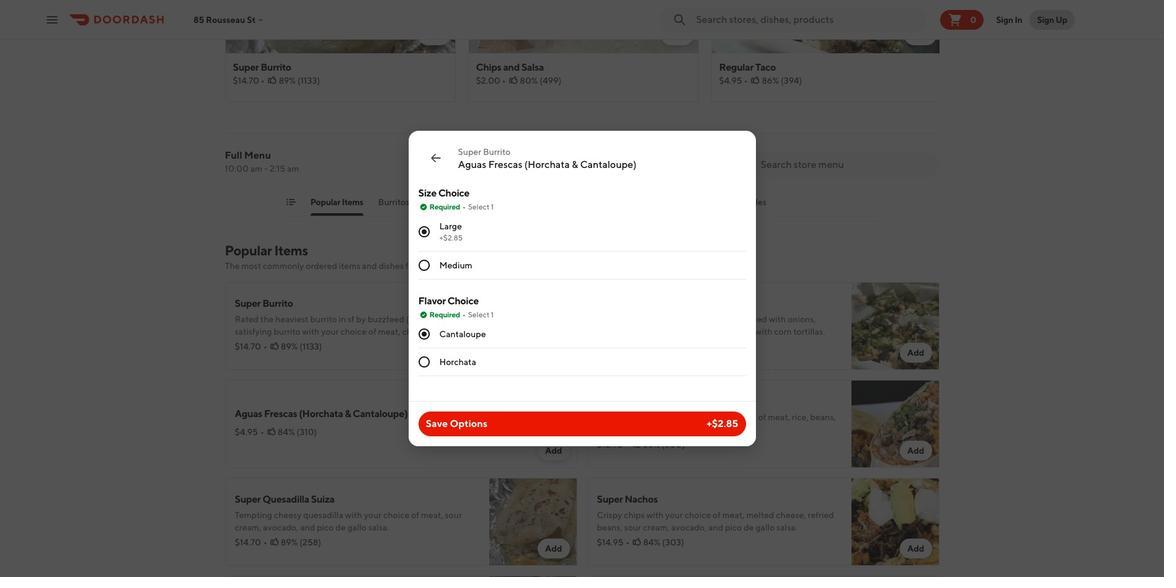 Task type: locate. For each thing, give the bounding box(es) containing it.
super quesadilla suiza tempting cheesy quesadilla with your choice of meat, sour cream, avocado, and pico de gallo salsa.
[[235, 494, 462, 533]]

regular for regular burrito mouth-watering burrito with your choice of meat, rice, beans, onions, cilantro, and pico de gallo salsa.
[[597, 396, 631, 407]]

burrito down heaviest
[[274, 327, 300, 337]]

meat, inside super burrito rated the heaviest burrito in sf by buzzfeed (2015)! ultra satisfying burrito with your choice of meat, cheese, sour cream, rice, beans, pico de gallo salsa, and avocado.
[[378, 327, 400, 337]]

flavor
[[418, 295, 446, 307]]

0 horizontal spatial cheese,
[[402, 327, 432, 337]]

your inside regular burrito mouth-watering burrito with your choice of meat, rice, beans, onions, cilantro, and pico de gallo salsa.
[[711, 412, 729, 422]]

with up corn
[[769, 314, 786, 324]]

1 vertical spatial sour
[[445, 510, 462, 520]]

with down the topped
[[755, 327, 773, 337]]

2 1 from the top
[[491, 310, 494, 319]]

$4.95 • down 'tasty'
[[597, 342, 626, 352]]

$14.70 for super burrito
[[235, 342, 261, 352]]

required inside the flavor choice group
[[430, 310, 460, 319]]

1 vertical spatial 84%
[[643, 538, 660, 548]]

choice up ultra
[[448, 295, 479, 307]]

required
[[430, 202, 460, 212], [430, 310, 460, 319]]

full menu 10:00 am - 2:15 am
[[225, 149, 299, 174]]

gallo
[[339, 339, 358, 349], [708, 425, 727, 435], [347, 523, 367, 533], [756, 523, 775, 533]]

84% (310)
[[278, 427, 317, 437]]

86% (394) down 'hot'
[[640, 342, 680, 352]]

your inside super nachos crispy chips with your choice of meat, melted cheese, refried beans, sour cream, avocado, and pico de gallo salsa.
[[665, 510, 683, 520]]

0 vertical spatial aguas
[[458, 159, 486, 171]]

0 horizontal spatial am
[[250, 164, 262, 174]]

(394)
[[781, 76, 802, 86], [659, 342, 680, 352]]

sign left up
[[1037, 15, 1054, 24]]

89% (1133) down heaviest
[[281, 342, 322, 352]]

super inside super nachos crispy chips with your choice of meat, melted cheese, refried beans, sour cream, avocado, and pico de gallo salsa.
[[597, 494, 623, 505]]

items for popular items
[[342, 197, 363, 207]]

choice inside group
[[438, 187, 469, 199]]

(1133)
[[298, 76, 320, 86], [300, 342, 322, 352]]

items up commonly
[[274, 243, 308, 259]]

super for super burrito aguas frescas (horchata & cantaloupe)
[[458, 147, 481, 157]]

$4.95 down regular taco
[[719, 76, 742, 86]]

with right quesadilla
[[345, 510, 362, 520]]

popular inside popular items the most commonly ordered items and dishes from this store
[[225, 243, 272, 259]]

super inside "super burrito aguas frescas (horchata & cantaloupe)"
[[458, 147, 481, 157]]

1 vertical spatial frescas
[[264, 408, 297, 420]]

1 vertical spatial aguas
[[235, 408, 262, 420]]

with right chips
[[646, 510, 664, 520]]

1 vertical spatial items
[[274, 243, 308, 259]]

$4.95 for (310)
[[235, 427, 258, 437]]

2 vertical spatial beans,
[[597, 523, 623, 533]]

cilantro, down watering
[[627, 425, 659, 435]]

your inside super quesadilla suiza tempting cheesy quesadilla with your choice of meat, sour cream, avocado, and pico de gallo salsa.
[[364, 510, 382, 520]]

2 am from the left
[[287, 164, 299, 174]]

0 horizontal spatial regular
[[597, 396, 631, 407]]

$4.95 • left 84% (310)
[[235, 427, 264, 437]]

1 horizontal spatial 84%
[[643, 538, 660, 548]]

$4.95 •
[[719, 76, 748, 86], [597, 342, 626, 352], [235, 427, 264, 437]]

burrito
[[261, 61, 291, 73], [483, 147, 511, 157], [262, 298, 293, 310], [633, 396, 664, 407]]

gallo inside super nachos crispy chips with your choice of meat, melted cheese, refried beans, sour cream, avocado, and pico de gallo salsa.
[[756, 523, 775, 533]]

(horchata
[[524, 159, 570, 171], [299, 408, 343, 420]]

$14.70 down super burrito
[[233, 76, 259, 86]]

avocado,
[[263, 523, 299, 533], [671, 523, 707, 533]]

0 vertical spatial cheese,
[[402, 327, 432, 337]]

0 horizontal spatial avocado,
[[263, 523, 299, 533]]

sign in link
[[989, 7, 1030, 32]]

2 horizontal spatial beans,
[[810, 412, 836, 422]]

1 horizontal spatial salsa.
[[729, 425, 750, 435]]

2 horizontal spatial salsa.
[[777, 523, 798, 533]]

1 required from the top
[[430, 202, 460, 212]]

cream, down satisfying
[[235, 339, 261, 349]]

with right watering
[[692, 412, 709, 422]]

hot
[[647, 327, 661, 337]]

super inside super quesadilla suiza tempting cheesy quesadilla with your choice of meat, sour cream, avocado, and pico de gallo salsa.
[[235, 494, 261, 505]]

1 horizontal spatial rice,
[[792, 412, 809, 422]]

popular items the most commonly ordered items and dishes from this store
[[225, 243, 462, 271]]

avocado, down cheesy
[[263, 523, 299, 533]]

1 inside the size choice group
[[491, 202, 494, 212]]

-
[[264, 164, 268, 174]]

• down super burrito
[[261, 76, 265, 86]]

sf
[[348, 314, 354, 324]]

cheese,
[[402, 327, 432, 337], [776, 510, 806, 520]]

regular up mouth-
[[597, 396, 631, 407]]

super taco image
[[489, 576, 577, 577]]

onions, down mouth-
[[597, 425, 625, 435]]

super inside super burrito rated the heaviest burrito in sf by buzzfeed (2015)! ultra satisfying burrito with your choice of meat, cheese, sour cream, rice, beans, pico de gallo salsa, and avocado.
[[235, 298, 261, 310]]

1 vertical spatial $14.70
[[235, 342, 261, 352]]

1 horizontal spatial tacos
[[689, 327, 711, 337]]

sour inside super nachos crispy chips with your choice of meat, melted cheese, refried beans, sour cream, avocado, and pico de gallo salsa.
[[624, 523, 641, 533]]

$14.70 down tempting
[[235, 538, 261, 548]]

1 vertical spatial regular
[[597, 396, 631, 407]]

super up crispy
[[597, 494, 623, 505]]

items left the burritos
[[342, 197, 363, 207]]

popular up popular items the most commonly ordered items and dishes from this store at the top of the page
[[310, 197, 340, 207]]

meat, inside super nachos crispy chips with your choice of meat, melted cheese, refried beans, sour cream, avocado, and pico de gallo salsa.
[[722, 510, 745, 520]]

am left -
[[250, 164, 262, 174]]

regular inside regular burrito mouth-watering burrito with your choice of meat, rice, beans, onions, cilantro, and pico de gallo salsa.
[[597, 396, 631, 407]]

this
[[426, 261, 440, 271]]

1 horizontal spatial beans,
[[597, 523, 623, 533]]

1 vertical spatial 89%
[[281, 342, 298, 352]]

onions, up tortillas.
[[788, 314, 816, 324]]

and
[[503, 61, 520, 73], [362, 261, 377, 271], [631, 327, 646, 337], [383, 339, 398, 349], [661, 425, 676, 435], [300, 523, 315, 533], [709, 523, 723, 533]]

of inside the tasty taco with your choice of meat, topped with onions, cilantro, and hot sauce. tacos only come with corn tortillas.
[[705, 314, 713, 324]]

0 vertical spatial popular
[[310, 197, 340, 207]]

required inside the size choice group
[[430, 202, 460, 212]]

2 sign from the left
[[1037, 15, 1054, 24]]

• right $14.95
[[626, 538, 630, 548]]

burrito inside super burrito rated the heaviest burrito in sf by buzzfeed (2015)! ultra satisfying burrito with your choice of meat, cheese, sour cream, rice, beans, pico de gallo salsa, and avocado.
[[262, 298, 293, 310]]

0 vertical spatial frescas
[[488, 159, 522, 171]]

1 vertical spatial $14.70 •
[[235, 342, 267, 352]]

$2.00
[[476, 76, 500, 86]]

aguas inside "super burrito aguas frescas (horchata & cantaloupe)"
[[458, 159, 486, 171]]

choice inside regular burrito mouth-watering burrito with your choice of meat, rice, beans, onions, cilantro, and pico de gallo salsa.
[[730, 412, 756, 422]]

• right ultra
[[463, 310, 466, 319]]

2 vertical spatial $14.70
[[235, 538, 261, 548]]

• select 1 inside the flavor choice group
[[463, 310, 494, 319]]

0 vertical spatial burrito
[[310, 314, 337, 324]]

sign in
[[996, 15, 1022, 24]]

burrito inside regular burrito mouth-watering burrito with your choice of meat, rice, beans, onions, cilantro, and pico de gallo salsa.
[[663, 412, 690, 422]]

burrito up (300)
[[663, 412, 690, 422]]

1 horizontal spatial aguas
[[458, 159, 486, 171]]

choice inside group
[[448, 295, 479, 307]]

1 horizontal spatial (horchata
[[524, 159, 570, 171]]

0 horizontal spatial (horchata
[[299, 408, 343, 420]]

89% (1133)
[[279, 76, 320, 86], [281, 342, 322, 352]]

0 vertical spatial select
[[468, 202, 490, 212]]

0 horizontal spatial frescas
[[264, 408, 297, 420]]

0 vertical spatial required
[[430, 202, 460, 212]]

(horchata inside "super burrito aguas frescas (horchata & cantaloupe)"
[[524, 159, 570, 171]]

sign for sign in
[[996, 15, 1013, 24]]

add button
[[418, 25, 450, 45], [661, 25, 693, 45], [904, 25, 936, 45], [538, 343, 570, 363], [900, 343, 932, 363], [538, 441, 570, 461], [900, 441, 932, 461], [538, 539, 570, 559], [900, 539, 932, 559]]

choice right "size"
[[438, 187, 469, 199]]

$14.70 •
[[233, 76, 265, 86], [235, 342, 267, 352], [235, 538, 267, 548]]

1 vertical spatial popular
[[225, 243, 272, 259]]

• down size choice
[[463, 202, 466, 212]]

cheese, inside super nachos crispy chips with your choice of meat, melted cheese, refried beans, sour cream, avocado, and pico de gallo salsa.
[[776, 510, 806, 520]]

salsa.
[[729, 425, 750, 435], [368, 523, 389, 533], [777, 523, 798, 533]]

salsa. inside super quesadilla suiza tempting cheesy quesadilla with your choice of meat, sour cream, avocado, and pico de gallo salsa.
[[368, 523, 389, 533]]

0 vertical spatial (horchata
[[524, 159, 570, 171]]

required down size choice
[[430, 202, 460, 212]]

1 • select 1 from the top
[[463, 202, 494, 212]]

0 vertical spatial &
[[572, 159, 578, 171]]

86% (394)
[[762, 76, 802, 86], [640, 342, 680, 352]]

89% (1133) down super burrito
[[279, 76, 320, 86]]

burrito for super burrito aguas frescas (horchata & cantaloupe)
[[483, 147, 511, 157]]

1 horizontal spatial (394)
[[781, 76, 802, 86]]

sour
[[434, 327, 451, 337], [445, 510, 462, 520], [624, 523, 641, 533]]

flavor choice
[[418, 295, 479, 307]]

super down st
[[233, 61, 259, 73]]

regular left taco
[[719, 61, 754, 73]]

sides button
[[745, 196, 767, 216]]

popular up the most
[[225, 243, 272, 259]]

0 vertical spatial (394)
[[781, 76, 802, 86]]

84% left (303)
[[643, 538, 660, 548]]

super nachos image
[[851, 478, 939, 566]]

required down the flavor choice
[[430, 310, 460, 319]]

0 horizontal spatial &
[[345, 408, 351, 420]]

salsa. inside regular burrito mouth-watering burrito with your choice of meat, rice, beans, onions, cilantro, and pico de gallo salsa.
[[729, 425, 750, 435]]

ordered
[[306, 261, 337, 271]]

$14.70 • for quesadilla
[[235, 538, 267, 548]]

rice,
[[263, 339, 280, 349], [792, 412, 809, 422]]

Item Search search field
[[761, 158, 929, 172]]

1 horizontal spatial regular
[[719, 61, 754, 73]]

• down satisfying
[[264, 342, 267, 352]]

dialog containing aguas frescas (horchata & cantaloupe)
[[408, 131, 756, 447]]

0 vertical spatial onions,
[[788, 314, 816, 324]]

none radio inside the size choice group
[[418, 226, 430, 238]]

super nachos crispy chips with your choice of meat, melted cheese, refried beans, sour cream, avocado, and pico de gallo salsa.
[[597, 494, 834, 533]]

and inside the tasty taco with your choice of meat, topped with onions, cilantro, and hot sauce. tacos only come with corn tortillas.
[[631, 327, 646, 337]]

86%
[[762, 76, 779, 86], [640, 342, 657, 352]]

1 vertical spatial (horchata
[[299, 408, 343, 420]]

0 vertical spatial tacos
[[424, 197, 447, 207]]

0 vertical spatial 1
[[491, 202, 494, 212]]

sour inside super burrito rated the heaviest burrito in sf by buzzfeed (2015)! ultra satisfying burrito with your choice of meat, cheese, sour cream, rice, beans, pico de gallo salsa, and avocado.
[[434, 327, 451, 337]]

your inside the tasty taco with your choice of meat, topped with onions, cilantro, and hot sauce. tacos only come with corn tortillas.
[[657, 314, 675, 324]]

1 avocado, from the left
[[263, 523, 299, 533]]

0 vertical spatial sour
[[434, 327, 451, 337]]

burrito
[[310, 314, 337, 324], [274, 327, 300, 337], [663, 412, 690, 422]]

and inside super nachos crispy chips with your choice of meat, melted cheese, refried beans, sour cream, avocado, and pico de gallo salsa.
[[709, 523, 723, 533]]

of inside super burrito rated the heaviest burrito in sf by buzzfeed (2015)! ultra satisfying burrito with your choice of meat, cheese, sour cream, rice, beans, pico de gallo salsa, and avocado.
[[368, 327, 376, 337]]

1 vertical spatial $4.95 •
[[597, 342, 626, 352]]

0 horizontal spatial 84%
[[278, 427, 295, 437]]

onions,
[[788, 314, 816, 324], [597, 425, 625, 435]]

pico
[[309, 339, 326, 349], [677, 425, 694, 435], [317, 523, 334, 533], [725, 523, 742, 533]]

tacos button
[[424, 196, 447, 216]]

1 vertical spatial $4.95
[[597, 342, 620, 352]]

(303)
[[662, 538, 684, 548]]

0 vertical spatial regular
[[719, 61, 754, 73]]

• down chips and salsa
[[502, 76, 506, 86]]

frescas up 84% (310)
[[264, 408, 297, 420]]

0 vertical spatial +$2.85
[[439, 233, 463, 243]]

$14.70 • for burrito
[[235, 342, 267, 352]]

2 horizontal spatial burrito
[[663, 412, 690, 422]]

None radio
[[418, 226, 430, 238]]

of inside super nachos crispy chips with your choice of meat, melted cheese, refried beans, sour cream, avocado, and pico de gallo salsa.
[[713, 510, 721, 520]]

84% left the (310)
[[278, 427, 295, 437]]

• select 1 inside the size choice group
[[463, 202, 494, 212]]

taco
[[619, 314, 637, 324]]

• select 1
[[463, 202, 494, 212], [463, 310, 494, 319]]

+$2.85 inside the size choice group
[[439, 233, 463, 243]]

2 avocado, from the left
[[671, 523, 707, 533]]

burrito inside "super burrito aguas frescas (horchata & cantaloupe)"
[[483, 147, 511, 157]]

2 vertical spatial sour
[[624, 523, 641, 533]]

1 horizontal spatial +$2.85
[[707, 418, 738, 430]]

cream, down tempting
[[235, 523, 261, 533]]

tacos up large
[[424, 197, 447, 207]]

chips
[[476, 61, 501, 73]]

1 vertical spatial • select 1
[[463, 310, 494, 319]]

super quesadilla suiza image
[[489, 478, 577, 566]]

select inside the size choice group
[[468, 202, 490, 212]]

burrito inside regular burrito mouth-watering burrito with your choice of meat, rice, beans, onions, cilantro, and pico de gallo salsa.
[[633, 396, 664, 407]]

2 vertical spatial $14.70 •
[[235, 538, 267, 548]]

0 vertical spatial cantaloupe)
[[580, 159, 637, 171]]

0 horizontal spatial +$2.85
[[439, 233, 463, 243]]

with down heaviest
[[302, 327, 319, 337]]

84% for 84% (303)
[[643, 538, 660, 548]]

topped
[[738, 314, 767, 324]]

$14.70
[[233, 76, 259, 86], [235, 342, 261, 352], [235, 538, 261, 548]]

rice, inside regular burrito mouth-watering burrito with your choice of meat, rice, beans, onions, cilantro, and pico de gallo salsa.
[[792, 412, 809, 422]]

and inside super burrito rated the heaviest burrito in sf by buzzfeed (2015)! ultra satisfying burrito with your choice of meat, cheese, sour cream, rice, beans, pico de gallo salsa, and avocado.
[[383, 339, 398, 349]]

super burrito
[[233, 61, 291, 73]]

1 horizontal spatial cheese,
[[776, 510, 806, 520]]

beans,
[[281, 339, 307, 349], [810, 412, 836, 422], [597, 523, 623, 533]]

frescas up quesadillas
[[488, 159, 522, 171]]

1 horizontal spatial 86% (394)
[[762, 76, 802, 86]]

cheese, up avocado. at the left bottom of page
[[402, 327, 432, 337]]

medium
[[439, 261, 472, 270]]

$14.70 • down satisfying
[[235, 342, 267, 352]]

meat, inside super quesadilla suiza tempting cheesy quesadilla with your choice of meat, sour cream, avocado, and pico de gallo salsa.
[[421, 510, 443, 520]]

cantaloupe)
[[580, 159, 637, 171], [353, 408, 408, 420]]

tacos
[[424, 197, 447, 207], [689, 327, 711, 337]]

1 inside the flavor choice group
[[491, 310, 494, 319]]

aguas
[[458, 159, 486, 171], [235, 408, 262, 420]]

1 vertical spatial cantaloupe)
[[353, 408, 408, 420]]

1 vertical spatial cilantro,
[[627, 425, 659, 435]]

choice inside super nachos crispy chips with your choice of meat, melted cheese, refried beans, sour cream, avocado, and pico de gallo salsa.
[[685, 510, 711, 520]]

$14.70 down satisfying
[[235, 342, 261, 352]]

sign left the in
[[996, 15, 1013, 24]]

1 select from the top
[[468, 202, 490, 212]]

cheese, left refried
[[776, 510, 806, 520]]

2 select from the top
[[468, 310, 490, 319]]

Cantaloupe radio
[[418, 329, 430, 340]]

with inside super nachos crispy chips with your choice of meat, melted cheese, refried beans, sour cream, avocado, and pico de gallo salsa.
[[646, 510, 664, 520]]

1 sign from the left
[[996, 15, 1013, 24]]

with inside regular burrito mouth-watering burrito with your choice of meat, rice, beans, onions, cilantro, and pico de gallo salsa.
[[692, 412, 709, 422]]

0 vertical spatial choice
[[438, 187, 469, 199]]

84% for 84% (310)
[[278, 427, 295, 437]]

choice
[[677, 314, 703, 324], [340, 327, 367, 337], [730, 412, 756, 422], [383, 510, 410, 520], [685, 510, 711, 520]]

0 vertical spatial $4.95 •
[[719, 76, 748, 86]]

(258)
[[300, 538, 321, 548]]

pico inside regular burrito mouth-watering burrito with your choice of meat, rice, beans, onions, cilantro, and pico de gallo salsa.
[[677, 425, 694, 435]]

options
[[450, 418, 488, 430]]

1 horizontal spatial $4.95 •
[[597, 342, 626, 352]]

$14.70 • down tempting
[[235, 538, 267, 548]]

tacos left only
[[689, 327, 711, 337]]

meat,
[[714, 314, 737, 324], [378, 327, 400, 337], [768, 412, 790, 422], [421, 510, 443, 520], [722, 510, 745, 520]]

1 vertical spatial rice,
[[792, 412, 809, 422]]

add
[[425, 30, 443, 40], [669, 30, 686, 40], [912, 30, 929, 40], [545, 348, 562, 358], [907, 348, 924, 358], [545, 446, 562, 456], [907, 446, 924, 456], [545, 544, 562, 554], [907, 544, 924, 554]]

$14.70 • down super burrito
[[233, 76, 265, 86]]

$4.95 left 84% (310)
[[235, 427, 258, 437]]

1 vertical spatial cheese,
[[776, 510, 806, 520]]

• inside the size choice group
[[463, 202, 466, 212]]

1 1 from the top
[[491, 202, 494, 212]]

2 vertical spatial $4.95
[[235, 427, 258, 437]]

0 vertical spatial rice,
[[263, 339, 280, 349]]

1 vertical spatial (394)
[[659, 342, 680, 352]]

avocado, up (303)
[[671, 523, 707, 533]]

0 button
[[941, 10, 984, 29]]

89% left (258)
[[281, 538, 298, 548]]

86% down taco
[[762, 76, 779, 86]]

$4.95 down 'tasty'
[[597, 342, 620, 352]]

select inside the flavor choice group
[[468, 310, 490, 319]]

$4.95 • for 84% (310)
[[235, 427, 264, 437]]

select down size choice
[[468, 202, 490, 212]]

1
[[491, 202, 494, 212], [491, 310, 494, 319]]

&
[[572, 159, 578, 171], [345, 408, 351, 420]]

86% down 'hot'
[[640, 342, 657, 352]]

super right the back icon
[[458, 147, 481, 157]]

0 vertical spatial • select 1
[[463, 202, 494, 212]]

•
[[261, 76, 265, 86], [502, 76, 506, 86], [744, 76, 748, 86], [463, 202, 466, 212], [463, 310, 466, 319], [264, 342, 267, 352], [623, 342, 626, 352], [260, 427, 264, 437], [626, 440, 629, 450], [264, 538, 267, 548], [626, 538, 630, 548]]

• select 1 up "cantaloupe"
[[463, 310, 494, 319]]

burrito left in
[[310, 314, 337, 324]]

(499)
[[540, 76, 562, 86]]

super up rated
[[235, 298, 261, 310]]

1 horizontal spatial 86%
[[762, 76, 779, 86]]

open menu image
[[45, 12, 60, 27]]

dishes
[[379, 261, 404, 271]]

select up "cantaloupe"
[[468, 310, 490, 319]]

0 horizontal spatial items
[[274, 243, 308, 259]]

0 horizontal spatial aguas
[[235, 408, 262, 420]]

0 vertical spatial $4.95
[[719, 76, 742, 86]]

items
[[342, 197, 363, 207], [274, 243, 308, 259]]

$4.95 • down regular taco
[[719, 76, 748, 86]]

1 vertical spatial burrito
[[274, 327, 300, 337]]

0
[[970, 15, 976, 24]]

size choice group
[[418, 187, 746, 280]]

corn
[[774, 327, 792, 337]]

0 vertical spatial beans,
[[281, 339, 307, 349]]

cream, inside super quesadilla suiza tempting cheesy quesadilla with your choice of meat, sour cream, avocado, and pico de gallo salsa.
[[235, 523, 261, 533]]

$4.95 for (394)
[[597, 342, 620, 352]]

super
[[233, 61, 259, 73], [458, 147, 481, 157], [235, 298, 261, 310], [235, 494, 261, 505], [597, 494, 623, 505]]

& inside "super burrito aguas frescas (horchata & cantaloupe)"
[[572, 159, 578, 171]]

89% down heaviest
[[281, 342, 298, 352]]

with inside super burrito rated the heaviest burrito in sf by buzzfeed (2015)! ultra satisfying burrito with your choice of meat, cheese, sour cream, rice, beans, pico de gallo salsa, and avocado.
[[302, 327, 319, 337]]

0 vertical spatial items
[[342, 197, 363, 207]]

1 vertical spatial beans,
[[810, 412, 836, 422]]

super up tempting
[[235, 494, 261, 505]]

2 required from the top
[[430, 310, 460, 319]]

• down regular taco
[[744, 76, 748, 86]]

onions, inside regular burrito mouth-watering burrito with your choice of meat, rice, beans, onions, cilantro, and pico de gallo salsa.
[[597, 425, 625, 435]]

super for super burrito
[[233, 61, 259, 73]]

cilantro, inside regular burrito mouth-watering burrito with your choice of meat, rice, beans, onions, cilantro, and pico de gallo salsa.
[[627, 425, 659, 435]]

1 vertical spatial 1
[[491, 310, 494, 319]]

of inside regular burrito mouth-watering burrito with your choice of meat, rice, beans, onions, cilantro, and pico de gallo salsa.
[[758, 412, 766, 422]]

de inside regular burrito mouth-watering burrito with your choice of meat, rice, beans, onions, cilantro, and pico de gallo salsa.
[[696, 425, 706, 435]]

dialog
[[408, 131, 756, 447]]

89% down super burrito
[[279, 76, 296, 86]]

cilantro,
[[597, 327, 629, 337], [627, 425, 659, 435]]

of inside super quesadilla suiza tempting cheesy quesadilla with your choice of meat, sour cream, avocado, and pico de gallo salsa.
[[411, 510, 419, 520]]

gallo inside super quesadilla suiza tempting cheesy quesadilla with your choice of meat, sour cream, avocado, and pico de gallo salsa.
[[347, 523, 367, 533]]

0 vertical spatial 84%
[[278, 427, 295, 437]]

de
[[327, 339, 338, 349], [696, 425, 706, 435], [336, 523, 346, 533], [744, 523, 754, 533]]

2 vertical spatial burrito
[[663, 412, 690, 422]]

2 • select 1 from the top
[[463, 310, 494, 319]]

gallo inside super burrito rated the heaviest burrito in sf by buzzfeed (2015)! ultra satisfying burrito with your choice of meat, cheese, sour cream, rice, beans, pico de gallo salsa, and avocado.
[[339, 339, 358, 349]]

items inside popular items the most commonly ordered items and dishes from this store
[[274, 243, 308, 259]]

1 vertical spatial tacos
[[689, 327, 711, 337]]

the
[[225, 261, 240, 271]]

86% (394) down taco
[[762, 76, 802, 86]]

back image
[[428, 151, 443, 166]]

0 horizontal spatial 86%
[[640, 342, 657, 352]]

1 vertical spatial required
[[430, 310, 460, 319]]

1 horizontal spatial $4.95
[[597, 342, 620, 352]]

am right 2:15
[[287, 164, 299, 174]]

tacos inside the tasty taco with your choice of meat, topped with onions, cilantro, and hot sauce. tacos only come with corn tortillas.
[[689, 327, 711, 337]]

2 vertical spatial $4.95 •
[[235, 427, 264, 437]]

1 horizontal spatial popular
[[310, 197, 340, 207]]

1 horizontal spatial avocado,
[[671, 523, 707, 533]]

beans, inside super burrito rated the heaviest burrito in sf by buzzfeed (2015)! ultra satisfying burrito with your choice of meat, cheese, sour cream, rice, beans, pico de gallo salsa, and avocado.
[[281, 339, 307, 349]]

large +$2.85
[[439, 221, 463, 243]]

cantaloupe) inside "super burrito aguas frescas (horchata & cantaloupe)"
[[580, 159, 637, 171]]

• left 84% (310)
[[260, 427, 264, 437]]

and inside super quesadilla suiza tempting cheesy quesadilla with your choice of meat, sour cream, avocado, and pico de gallo salsa.
[[300, 523, 315, 533]]

super for super quesadilla suiza tempting cheesy quesadilla with your choice of meat, sour cream, avocado, and pico de gallo salsa.
[[235, 494, 261, 505]]

cilantro, down 'tasty'
[[597, 327, 629, 337]]

$4.95
[[719, 76, 742, 86], [597, 342, 620, 352], [235, 427, 258, 437]]

burrito for regular burrito mouth-watering burrito with your choice of meat, rice, beans, onions, cilantro, and pico de gallo salsa.
[[633, 396, 664, 407]]

• select 1 down size choice
[[463, 202, 494, 212]]

cream,
[[235, 339, 261, 349], [235, 523, 261, 533], [643, 523, 670, 533]]

cream, up 84% (303)
[[643, 523, 670, 533]]

0 horizontal spatial popular
[[225, 243, 272, 259]]



Task type: describe. For each thing, give the bounding box(es) containing it.
1 vertical spatial +$2.85
[[707, 418, 738, 430]]

beans, inside super nachos crispy chips with your choice of meat, melted cheese, refried beans, sour cream, avocado, and pico de gallo salsa.
[[597, 523, 623, 533]]

and inside regular burrito mouth-watering burrito with your choice of meat, rice, beans, onions, cilantro, and pico de gallo salsa.
[[661, 425, 676, 435]]

chips and salsa
[[476, 61, 544, 73]]

0 vertical spatial 89% (1133)
[[279, 76, 320, 86]]

choice inside super quesadilla suiza tempting cheesy quesadilla with your choice of meat, sour cream, avocado, and pico de gallo salsa.
[[383, 510, 410, 520]]

avocado, inside super nachos crispy chips with your choice of meat, melted cheese, refried beans, sour cream, avocado, and pico de gallo salsa.
[[671, 523, 707, 533]]

regular burrito mouth-watering burrito with your choice of meat, rice, beans, onions, cilantro, and pico de gallo salsa.
[[597, 396, 836, 435]]

$12.95
[[597, 440, 623, 450]]

salsa. for super quesadilla suiza
[[368, 523, 389, 533]]

quesadillas
[[462, 197, 508, 207]]

Horchata radio
[[418, 357, 430, 368]]

89% (258)
[[281, 538, 321, 548]]

burritos
[[378, 197, 409, 207]]

crispy
[[597, 510, 622, 520]]

0 vertical spatial 89%
[[279, 76, 296, 86]]

Medium radio
[[418, 260, 430, 271]]

aguas frescas (horchata & cantaloupe)
[[235, 408, 408, 420]]

satisfying
[[235, 327, 272, 337]]

popular for popular items the most commonly ordered items and dishes from this store
[[225, 243, 272, 259]]

only
[[713, 327, 730, 337]]

quesadilla
[[262, 494, 309, 505]]

flavor choice group
[[418, 295, 746, 376]]

your inside super burrito rated the heaviest burrito in sf by buzzfeed (2015)! ultra satisfying burrito with your choice of meat, cheese, sour cream, rice, beans, pico de gallo salsa, and avocado.
[[321, 327, 339, 337]]

salsa
[[521, 61, 544, 73]]

melted
[[746, 510, 774, 520]]

meat, inside the tasty taco with your choice of meat, topped with onions, cilantro, and hot sauce. tacos only come with corn tortillas.
[[714, 314, 737, 324]]

items
[[339, 261, 360, 271]]

de inside super nachos crispy chips with your choice of meat, melted cheese, refried beans, sour cream, avocado, and pico de gallo salsa.
[[744, 523, 754, 533]]

1 am from the left
[[250, 164, 262, 174]]

1 for size choice
[[491, 202, 494, 212]]

$14.95
[[597, 538, 624, 548]]

$12.95 •
[[597, 440, 629, 450]]

full
[[225, 149, 242, 161]]

save options
[[426, 418, 488, 430]]

burritos button
[[378, 196, 409, 216]]

sauce.
[[663, 327, 687, 337]]

0 horizontal spatial burrito
[[274, 327, 300, 337]]

onions, inside the tasty taco with your choice of meat, topped with onions, cilantro, and hot sauce. tacos only come with corn tortillas.
[[788, 314, 816, 324]]

$14.95 •
[[597, 538, 630, 548]]

refried
[[808, 510, 834, 520]]

required for size
[[430, 202, 460, 212]]

chips
[[624, 510, 645, 520]]

heaviest
[[275, 314, 309, 324]]

salsa. for regular burrito
[[729, 425, 750, 435]]

rice, inside super burrito rated the heaviest burrito in sf by buzzfeed (2015)! ultra satisfying burrito with your choice of meat, cheese, sour cream, rice, beans, pico de gallo salsa, and avocado.
[[263, 339, 280, 349]]

(310)
[[297, 427, 317, 437]]

1 horizontal spatial burrito
[[310, 314, 337, 324]]

• select 1 for flavor choice
[[463, 310, 494, 319]]

2 horizontal spatial $4.95 •
[[719, 76, 748, 86]]

• down tempting
[[264, 538, 267, 548]]

meat, inside regular burrito mouth-watering burrito with your choice of meat, rice, beans, onions, cilantro, and pico de gallo salsa.
[[768, 412, 790, 422]]

80%
[[520, 76, 538, 86]]

1 vertical spatial 86%
[[640, 342, 657, 352]]

1 vertical spatial &
[[345, 408, 351, 420]]

88% (300)
[[643, 440, 685, 450]]

by
[[356, 314, 366, 324]]

commonly
[[263, 261, 304, 271]]

burrito for super burrito rated the heaviest burrito in sf by buzzfeed (2015)! ultra satisfying burrito with your choice of meat, cheese, sour cream, rice, beans, pico de gallo salsa, and avocado.
[[262, 298, 293, 310]]

pico inside super nachos crispy chips with your choice of meat, melted cheese, refried beans, sour cream, avocado, and pico de gallo salsa.
[[725, 523, 742, 533]]

regular burrito image
[[851, 380, 939, 468]]

rousseau
[[206, 15, 245, 24]]

with inside super quesadilla suiza tempting cheesy quesadilla with your choice of meat, sour cream, avocado, and pico de gallo salsa.
[[345, 510, 362, 520]]

avocado.
[[400, 339, 435, 349]]

$4.95 • for 86% (394)
[[597, 342, 626, 352]]

0 vertical spatial 86%
[[762, 76, 779, 86]]

89% for quesadilla
[[281, 538, 298, 548]]

sign up
[[1037, 15, 1067, 24]]

with up 'hot'
[[638, 314, 656, 324]]

85
[[194, 15, 204, 24]]

sign up link
[[1030, 10, 1075, 29]]

taco
[[755, 61, 776, 73]]

88%
[[643, 440, 660, 450]]

89% for burrito
[[281, 342, 298, 352]]

rated
[[235, 314, 259, 324]]

0 vertical spatial 86% (394)
[[762, 76, 802, 86]]

beans, inside regular burrito mouth-watering burrito with your choice of meat, rice, beans, onions, cilantro, and pico de gallo salsa.
[[810, 412, 836, 422]]

10:00
[[225, 164, 249, 174]]

super for super nachos crispy chips with your choice of meat, melted cheese, refried beans, sour cream, avocado, and pico de gallo salsa.
[[597, 494, 623, 505]]

cheesy
[[274, 510, 302, 520]]

regular for regular taco
[[719, 61, 754, 73]]

tasty
[[597, 314, 618, 324]]

0 horizontal spatial 86% (394)
[[640, 342, 680, 352]]

0 horizontal spatial (394)
[[659, 342, 680, 352]]

gallo inside regular burrito mouth-watering burrito with your choice of meat, rice, beans, onions, cilantro, and pico de gallo salsa.
[[708, 425, 727, 435]]

pico inside super quesadilla suiza tempting cheesy quesadilla with your choice of meat, sour cream, avocado, and pico de gallo salsa.
[[317, 523, 334, 533]]

0 vertical spatial $14.70 •
[[233, 76, 265, 86]]

menu
[[244, 149, 271, 161]]

• inside the flavor choice group
[[463, 310, 466, 319]]

choice for flavor choice
[[448, 295, 479, 307]]

quesadillas button
[[462, 196, 508, 216]]

burrito for super burrito
[[261, 61, 291, 73]]

horchata
[[439, 357, 476, 367]]

regular taco image
[[851, 282, 939, 370]]

ultra
[[436, 314, 456, 324]]

• select 1 for size choice
[[463, 202, 494, 212]]

tortillas.
[[794, 327, 825, 337]]

de inside super burrito rated the heaviest burrito in sf by buzzfeed (2015)! ultra satisfying burrito with your choice of meat, cheese, sour cream, rice, beans, pico de gallo salsa, and avocado.
[[327, 339, 338, 349]]

the
[[260, 314, 274, 324]]

cream, inside super burrito rated the heaviest burrito in sf by buzzfeed (2015)! ultra satisfying burrito with your choice of meat, cheese, sour cream, rice, beans, pico de gallo salsa, and avocado.
[[235, 339, 261, 349]]

select for size choice
[[468, 202, 490, 212]]

sign for sign up
[[1037, 15, 1054, 24]]

tasty taco with your choice of meat, topped with onions, cilantro, and hot sauce. tacos only come with corn tortillas.
[[597, 314, 825, 337]]

super burrito image
[[489, 282, 577, 370]]

cilantro, inside the tasty taco with your choice of meat, topped with onions, cilantro, and hot sauce. tacos only come with corn tortillas.
[[597, 327, 629, 337]]

cream, inside super nachos crispy chips with your choice of meat, melted cheese, refried beans, sour cream, avocado, and pico de gallo salsa.
[[643, 523, 670, 533]]

regular taco
[[719, 61, 776, 73]]

store
[[442, 261, 462, 271]]

mouth-
[[597, 412, 627, 422]]

in
[[1015, 15, 1022, 24]]

popular items
[[310, 197, 363, 207]]

• down taco
[[623, 342, 626, 352]]

size
[[418, 187, 437, 199]]

0 vertical spatial $14.70
[[233, 76, 259, 86]]

1 vertical spatial 89% (1133)
[[281, 342, 322, 352]]

from
[[405, 261, 424, 271]]

pico inside super burrito rated the heaviest burrito in sf by buzzfeed (2015)! ultra satisfying burrito with your choice of meat, cheese, sour cream, rice, beans, pico de gallo salsa, and avocado.
[[309, 339, 326, 349]]

choice inside the tasty taco with your choice of meat, topped with onions, cilantro, and hot sauce. tacos only come with corn tortillas.
[[677, 314, 703, 324]]

quesadilla
[[303, 510, 343, 520]]

cantaloupe
[[439, 329, 486, 339]]

items for popular items the most commonly ordered items and dishes from this store
[[274, 243, 308, 259]]

select for flavor choice
[[468, 310, 490, 319]]

save
[[426, 418, 448, 430]]

come
[[732, 327, 754, 337]]

de inside super quesadilla suiza tempting cheesy quesadilla with your choice of meat, sour cream, avocado, and pico de gallo salsa.
[[336, 523, 346, 533]]

salsa,
[[360, 339, 381, 349]]

frescas inside "super burrito aguas frescas (horchata & cantaloupe)"
[[488, 159, 522, 171]]

sour inside super quesadilla suiza tempting cheesy quesadilla with your choice of meat, sour cream, avocado, and pico de gallo salsa.
[[445, 510, 462, 520]]

85 rousseau st
[[194, 15, 256, 24]]

cheese, inside super burrito rated the heaviest burrito in sf by buzzfeed (2015)! ultra satisfying burrito with your choice of meat, cheese, sour cream, rice, beans, pico de gallo salsa, and avocado.
[[402, 327, 432, 337]]

2 horizontal spatial $4.95
[[719, 76, 742, 86]]

large
[[439, 221, 462, 231]]

avocado, inside super quesadilla suiza tempting cheesy quesadilla with your choice of meat, sour cream, avocado, and pico de gallo salsa.
[[263, 523, 299, 533]]

1 vertical spatial (1133)
[[300, 342, 322, 352]]

$14.70 for super quesadilla suiza
[[235, 538, 261, 548]]

buzzfeed
[[368, 314, 404, 324]]

(2015)!
[[406, 314, 435, 324]]

$2.00 •
[[476, 76, 506, 86]]

and inside popular items the most commonly ordered items and dishes from this store
[[362, 261, 377, 271]]

tempting
[[235, 510, 272, 520]]

• right the "$12.95"
[[626, 440, 629, 450]]

1 for flavor choice
[[491, 310, 494, 319]]

required for flavor
[[430, 310, 460, 319]]

84% (303)
[[643, 538, 684, 548]]

popular for popular items
[[310, 197, 340, 207]]

size choice
[[418, 187, 469, 199]]

most
[[242, 261, 261, 271]]

0 vertical spatial (1133)
[[298, 76, 320, 86]]

2:15
[[270, 164, 285, 174]]

choice inside super burrito rated the heaviest burrito in sf by buzzfeed (2015)! ultra satisfying burrito with your choice of meat, cheese, sour cream, rice, beans, pico de gallo salsa, and avocado.
[[340, 327, 367, 337]]

sides
[[745, 197, 767, 207]]

super for super burrito rated the heaviest burrito in sf by buzzfeed (2015)! ultra satisfying burrito with your choice of meat, cheese, sour cream, rice, beans, pico de gallo salsa, and avocado.
[[235, 298, 261, 310]]

choice for size choice
[[438, 187, 469, 199]]

80% (499)
[[520, 76, 562, 86]]

in
[[339, 314, 346, 324]]

(300)
[[662, 440, 685, 450]]

watering
[[627, 412, 662, 422]]

salsa. inside super nachos crispy chips with your choice of meat, melted cheese, refried beans, sour cream, avocado, and pico de gallo salsa.
[[777, 523, 798, 533]]



Task type: vqa. For each thing, say whether or not it's contained in the screenshot.


